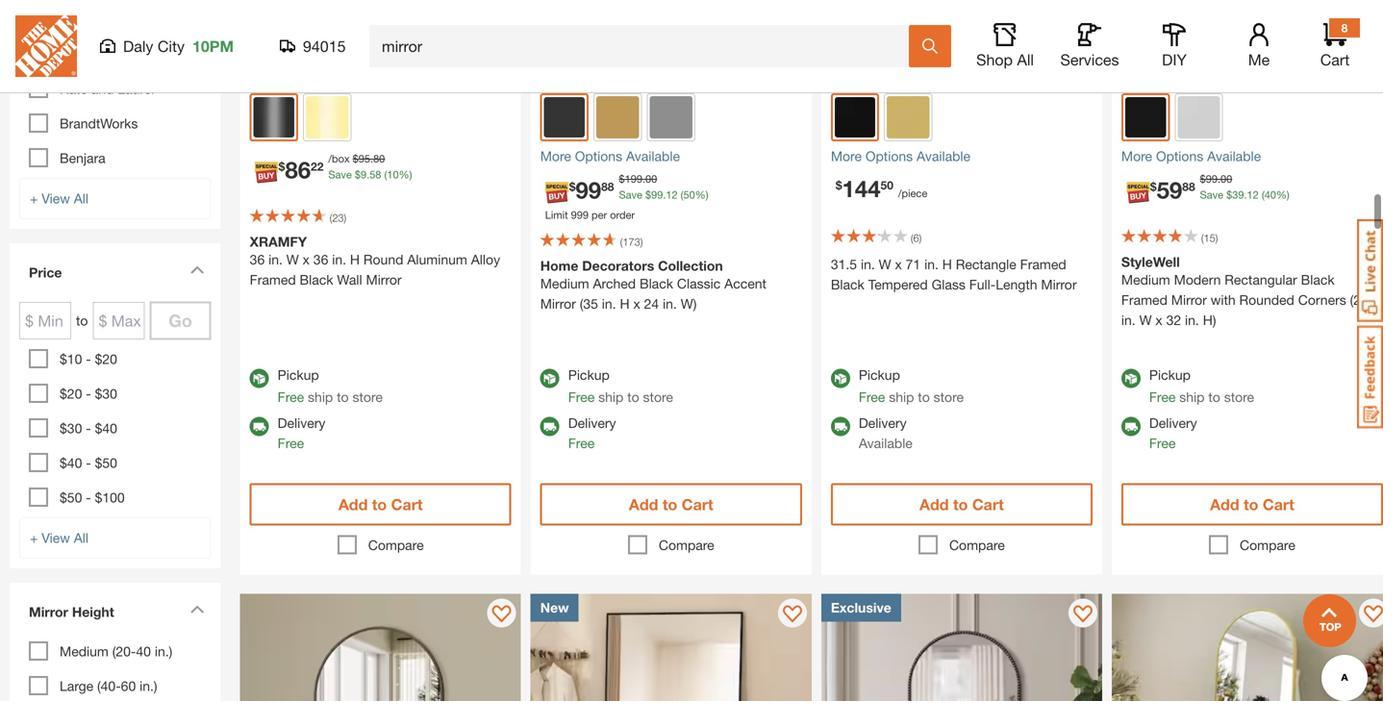 Task type: describe. For each thing, give the bounding box(es) containing it.
large (40-60 in.) link
[[60, 679, 157, 694]]

- for $50
[[86, 490, 91, 506]]

timeless frames link
[[60, 12, 161, 28]]

laurel
[[118, 81, 154, 97]]

home decorators collection medium arched black classic accent mirror (35 in. h x 24 in. w)
[[540, 258, 767, 312]]

diy button
[[1144, 23, 1206, 69]]

medium (20-40 in.) link
[[60, 644, 172, 660]]

new
[[540, 600, 569, 616]]

$ 59 88
[[1151, 176, 1196, 204]]

99 for $ 99 88
[[576, 176, 601, 204]]

50 inside $ 199 . 00 save $ 99 . 12 ( 50 %) limit 999 per order
[[684, 189, 695, 201]]

$40 - $50 link
[[60, 455, 117, 471]]

(35
[[580, 296, 598, 312]]

per
[[592, 209, 607, 222]]

2 more options available link from the left
[[831, 146, 1093, 167]]

delivery for 86
[[278, 415, 326, 431]]

) for 86
[[344, 212, 347, 224]]

h inside 31.5 in. w x 71 in. h rectangle framed black tempered glass full-length mirror
[[943, 257, 952, 272]]

10
[[387, 169, 399, 181]]

mirror height link
[[19, 593, 211, 637]]

+ view all for 2nd the + view all link from the bottom of the page
[[30, 191, 89, 207]]

stylewell medium modern rectangular black framed mirror with rounded corners (22 in. w x 32 in. h)
[[1122, 254, 1369, 328]]

caret icon image for mirror height
[[190, 605, 205, 614]]

+ for 2nd the + view all link from the bottom of the page
[[30, 191, 38, 207]]

add to cart button for 99
[[540, 484, 802, 526]]

(20-
[[112, 644, 136, 660]]

$10 - $20
[[60, 351, 117, 367]]

kate
[[60, 81, 87, 97]]

free for available for pickup image
[[568, 389, 595, 405]]

display image for new
[[783, 606, 802, 625]]

) for 99
[[641, 236, 643, 248]]

in. up wall at the left top of the page
[[332, 252, 346, 268]]

medium modern rectangular black framed mirror with rounded corners (22 in. w x 32 in. h) image
[[1112, 0, 1384, 84]]

medium arched black classic accent mirror (35 in. h x 24 in. w) image
[[531, 0, 812, 84]]

xramfy
[[250, 234, 307, 250]]

view for first the + view all link from the bottom
[[42, 530, 70, 546]]

88 for 99
[[601, 180, 614, 194]]

price-range-upperBound telephone field
[[93, 302, 145, 340]]

free for available for pickup icon related to 86
[[278, 389, 304, 405]]

$ 86 22
[[279, 156, 324, 183]]

in. right the (35
[[602, 296, 616, 312]]

2 more from the left
[[831, 148, 862, 164]]

39
[[1233, 189, 1244, 201]]

$ inside $ 99 88
[[569, 180, 576, 194]]

delivery free for 99
[[568, 415, 616, 451]]

$50 - $100
[[60, 490, 125, 506]]

40 inside $ 99 . 00 save $ 39 . 12 ( 40 %)
[[1265, 189, 1277, 201]]

collection
[[658, 258, 723, 274]]

$ 199 . 00 save $ 99 . 12 ( 50 %) limit 999 per order
[[545, 173, 709, 222]]

ship for 86
[[308, 389, 333, 405]]

) for 59
[[1216, 232, 1218, 245]]

pickup for 59
[[1150, 367, 1191, 383]]

black inside the 'stylewell medium modern rectangular black framed mirror with rounded corners (22 in. w x 32 in. h)'
[[1301, 272, 1335, 288]]

$40 - $50
[[60, 455, 117, 471]]

black inside xramfy 36 in. w x 36 in. h round aluminum alloy framed black wall mirror
[[300, 272, 333, 288]]

x inside the 'stylewell medium modern rectangular black framed mirror with rounded corners (22 in. w x 32 in. h)'
[[1156, 312, 1163, 328]]

88 for 59
[[1183, 180, 1196, 194]]

available for pickup image for 86
[[250, 369, 269, 388]]

corners
[[1299, 292, 1347, 308]]

00 for 99
[[646, 173, 657, 185]]

available for ( 15 )
[[1208, 148, 1261, 164]]

go
[[169, 311, 192, 331]]

( inside "/box $ 95 . 80 save $ 9 . 58 ( 10 %)"
[[384, 169, 387, 181]]

home
[[540, 258, 579, 274]]

more options available link for 99
[[540, 146, 802, 167]]

(40-
[[97, 679, 121, 694]]

city
[[158, 37, 185, 55]]

in. right 71
[[925, 257, 939, 272]]

all for 2nd the + view all link from the bottom of the page
[[74, 191, 89, 207]]

services button
[[1059, 23, 1121, 69]]

delivery for 59
[[1150, 415, 1198, 431]]

framed inside xramfy 36 in. w x 36 in. h round aluminum alloy framed black wall mirror
[[250, 272, 296, 288]]

black image for silver icon
[[1126, 97, 1166, 138]]

60
[[121, 679, 136, 694]]

live chat image
[[1358, 219, 1384, 322]]

modern
[[1174, 272, 1221, 288]]

framed inside the 'stylewell medium modern rectangular black framed mirror with rounded corners (22 in. w x 32 in. h)'
[[1122, 292, 1168, 308]]

24
[[644, 296, 659, 312]]

31.5 in. w x 71 in. h rectangle framed black tempered glass full-length mirror image
[[821, 0, 1102, 84]]

store for 99
[[643, 389, 673, 405]]

caret icon image for price
[[190, 266, 205, 274]]

31.5 in. w x 71 in. h rectangle framed black tempered glass full-length mirror
[[831, 257, 1077, 293]]

rectangle
[[956, 257, 1017, 272]]

22
[[311, 160, 324, 173]]

cart 8
[[1321, 21, 1350, 69]]

31.5 in. w x 71 in. h rectangle framed black tempered glass full-length mirror link
[[831, 255, 1093, 295]]

the home depot logo image
[[15, 15, 77, 77]]

more options available for 59
[[1122, 148, 1261, 164]]

price link
[[19, 253, 211, 298]]

- for $20
[[86, 386, 91, 402]]

more options available for 99
[[540, 148, 680, 164]]

99 inside $ 199 . 00 save $ 99 . 12 ( 50 %) limit 999 per order
[[651, 189, 663, 201]]

+ view all for first the + view all link from the bottom
[[30, 530, 89, 546]]

3 add to cart button from the left
[[831, 484, 1093, 526]]

available shipping image for 99
[[540, 417, 560, 437]]

free for second available for pickup icon from the left
[[859, 389, 885, 405]]

24 in. w x 36 in. h arched black aluminum alloy framed wall mirror image
[[240, 594, 521, 701]]

shop
[[977, 51, 1013, 69]]

services
[[1061, 51, 1119, 69]]

amanti art link
[[60, 46, 123, 62]]

71
[[906, 257, 921, 272]]

free for 99's available shipping image
[[568, 436, 595, 451]]

0 horizontal spatial $50
[[60, 490, 82, 506]]

1 horizontal spatial $40
[[95, 421, 117, 437]]

31.5
[[831, 257, 857, 272]]

art
[[106, 46, 123, 62]]

%) for $ 199 . 00 save $ 99 . 12 ( 50 %) limit 999 per order
[[695, 189, 709, 201]]

32 in. w x 71 in. h oversized rectangle full length mirror framed black wall mounted/standing mirror large floor mirror image
[[531, 594, 812, 701]]

32
[[1167, 312, 1182, 328]]

free for available shipping icon
[[278, 436, 304, 451]]

medium arched dark bronze antiqued classic accent mirror (35 in. h x 24 in. w) image
[[821, 594, 1102, 701]]

( 15 )
[[1202, 232, 1218, 245]]

order
[[610, 209, 635, 222]]

144
[[842, 175, 881, 202]]

50 inside $ 144 50 /piece
[[881, 179, 894, 192]]

shop all
[[977, 51, 1034, 69]]

add for 86
[[339, 496, 368, 514]]

view for 2nd the + view all link from the bottom of the page
[[42, 191, 70, 207]]

xramfy 36 in. w x 36 in. h round aluminum alloy framed black wall mirror
[[250, 234, 500, 288]]

black image for delivery free
[[544, 97, 585, 138]]

store for 59
[[1224, 389, 1255, 405]]

more options available link for 59
[[1122, 146, 1383, 167]]

$20 - $30 link
[[60, 386, 117, 402]]

8
[[1342, 21, 1348, 35]]

options for 59
[[1156, 148, 1204, 164]]

available shipping image
[[250, 417, 269, 437]]

gold image for delivery free
[[597, 96, 639, 139]]

in. left h)
[[1185, 312, 1200, 328]]

$100
[[95, 490, 125, 506]]

kate and laurel
[[60, 81, 154, 97]]

aluminum
[[407, 252, 467, 268]]

%) for $ 99 . 00 save $ 39 . 12 ( 40 %)
[[1277, 189, 1290, 201]]

pickup free ship to store for 86
[[278, 367, 383, 405]]

95
[[359, 153, 370, 165]]

$ 99 . 00 save $ 39 . 12 ( 40 %)
[[1200, 173, 1290, 201]]

more for 59
[[1122, 148, 1153, 164]]

medium (20-40 in.)
[[60, 644, 172, 660]]

limit
[[545, 209, 568, 222]]

3 ship from the left
[[889, 389, 914, 405]]

$30 - $40
[[60, 421, 117, 437]]

$50 - $100 link
[[60, 490, 125, 506]]

10pm
[[192, 37, 234, 55]]

1 horizontal spatial $50
[[95, 455, 117, 471]]

) up 71
[[919, 232, 922, 245]]

available for pickup image
[[540, 369, 560, 388]]

mirror inside the 'stylewell medium modern rectangular black framed mirror with rounded corners (22 in. w x 32 in. h)'
[[1172, 292, 1207, 308]]

decorators
[[582, 258, 654, 274]]

1 gold image from the left
[[306, 96, 349, 139]]

amanti
[[60, 46, 102, 62]]

full-
[[970, 277, 996, 293]]

timeless frames
[[60, 12, 161, 28]]

94015
[[303, 37, 346, 55]]

ship for 59
[[1180, 389, 1205, 405]]

3 add from the left
[[920, 496, 949, 514]]

36 in. w x 36 in. h round aluminum alloy framed black wall mirror image
[[240, 0, 521, 84]]

$ inside $ 144 50 /piece
[[836, 179, 842, 192]]

23
[[332, 212, 344, 224]]

rounded
[[1240, 292, 1295, 308]]

display image for exclusive
[[1074, 606, 1093, 625]]

price
[[29, 265, 62, 281]]

21 in. w x 64 in. h arched gold aluminum alloy framed full length mirror standing floor mirror image
[[1112, 594, 1384, 701]]

80
[[373, 153, 385, 165]]

tempered
[[869, 277, 928, 293]]



Task type: vqa. For each thing, say whether or not it's contained in the screenshot.
Tropical icon
no



Task type: locate. For each thing, give the bounding box(es) containing it.
options up $ 99 88
[[575, 148, 623, 164]]

delivery available
[[859, 415, 913, 451]]

available shipping image for 59
[[1122, 417, 1141, 437]]

00 inside $ 199 . 00 save $ 99 . 12 ( 50 %) limit 999 per order
[[646, 173, 657, 185]]

and
[[91, 81, 114, 97]]

0 horizontal spatial black image
[[254, 97, 294, 138]]

add to cart button for 86
[[250, 484, 512, 526]]

me button
[[1229, 23, 1290, 69]]

( 173 )
[[620, 236, 643, 248]]

2 horizontal spatial framed
[[1122, 292, 1168, 308]]

black
[[300, 272, 333, 288], [1301, 272, 1335, 288], [640, 276, 673, 292], [831, 277, 865, 293]]

in.) for medium (20-40 in.)
[[155, 644, 172, 660]]

2 delivery from the left
[[568, 415, 616, 431]]

0 horizontal spatial delivery free
[[278, 415, 326, 451]]

1 add to cart from the left
[[339, 496, 423, 514]]

silver image
[[1178, 96, 1221, 139]]

gold image for delivery available
[[887, 96, 930, 139]]

3 compare from the left
[[950, 538, 1005, 553]]

2 available for pickup image from the left
[[831, 369, 850, 388]]

black image
[[254, 97, 294, 138], [1126, 97, 1166, 138]]

1 delivery from the left
[[278, 415, 326, 431]]

0 horizontal spatial options
[[575, 148, 623, 164]]

( 6 )
[[911, 232, 922, 245]]

1 horizontal spatial w
[[879, 257, 891, 272]]

88
[[601, 180, 614, 194], [1183, 180, 1196, 194]]

medium inside the 'stylewell medium modern rectangular black framed mirror with rounded corners (22 in. w x 32 in. h)'
[[1122, 272, 1171, 288]]

1 pickup free ship to store from the left
[[278, 367, 383, 405]]

$50
[[95, 455, 117, 471], [60, 490, 82, 506]]

save inside $ 99 . 00 save $ 39 . 12 ( 40 %)
[[1200, 189, 1224, 201]]

2 caret icon image from the top
[[190, 605, 205, 614]]

1 caret icon image from the top
[[190, 266, 205, 274]]

1 horizontal spatial 00
[[1221, 173, 1233, 185]]

2 horizontal spatial h
[[943, 257, 952, 272]]

-
[[86, 351, 91, 367], [86, 386, 91, 402], [86, 421, 91, 437], [86, 455, 91, 471], [86, 490, 91, 506]]

more options available up 199
[[540, 148, 680, 164]]

cart for 59
[[1263, 496, 1295, 514]]

0 horizontal spatial available shipping image
[[540, 417, 560, 437]]

1 horizontal spatial 40
[[1265, 189, 1277, 201]]

1 ship from the left
[[308, 389, 333, 405]]

$ 99 88
[[569, 176, 614, 204]]

h inside home decorators collection medium arched black classic accent mirror (35 in. h x 24 in. w)
[[620, 296, 630, 312]]

mirror left height
[[29, 604, 68, 620]]

2 horizontal spatial options
[[1156, 148, 1204, 164]]

more
[[540, 148, 571, 164], [831, 148, 862, 164], [1122, 148, 1153, 164]]

black left wall at the left top of the page
[[300, 272, 333, 288]]

2 pickup free ship to store from the left
[[568, 367, 673, 405]]

save left 39
[[1200, 189, 1224, 201]]

12 inside $ 199 . 00 save $ 99 . 12 ( 50 %) limit 999 per order
[[666, 189, 678, 201]]

+ view all link down $100
[[19, 518, 211, 559]]

medium down "stylewell"
[[1122, 272, 1171, 288]]

0 vertical spatial in.)
[[155, 644, 172, 660]]

brandtworks link
[[60, 116, 138, 132]]

$20 down $10
[[60, 386, 82, 402]]

2 horizontal spatial save
[[1200, 189, 1224, 201]]

1 vertical spatial in.)
[[140, 679, 157, 694]]

1 horizontal spatial available shipping image
[[831, 417, 850, 437]]

cart for 99
[[682, 496, 714, 514]]

view down $50 - $100 link
[[42, 530, 70, 546]]

$40 down $30 - $40
[[60, 455, 82, 471]]

medium
[[1122, 272, 1171, 288], [540, 276, 589, 292], [60, 644, 109, 660]]

1 vertical spatial +
[[30, 530, 38, 546]]

0 horizontal spatial 00
[[646, 173, 657, 185]]

2 88 from the left
[[1183, 180, 1196, 194]]

1 horizontal spatial display image
[[783, 606, 802, 625]]

add to cart for 99
[[629, 496, 714, 514]]

gold image left silver image
[[597, 96, 639, 139]]

black image up 144
[[835, 97, 876, 138]]

1 horizontal spatial 36
[[313, 252, 328, 268]]

$30 up $30 - $40
[[95, 386, 117, 402]]

more options available link down silver image
[[540, 146, 802, 167]]

delivery free for 59
[[1150, 415, 1198, 451]]

3 more options available from the left
[[1122, 148, 1261, 164]]

1 horizontal spatial 88
[[1183, 180, 1196, 194]]

173
[[623, 236, 641, 248]]

2 12 from the left
[[1247, 189, 1259, 201]]

4 compare from the left
[[1240, 538, 1296, 553]]

options for 99
[[575, 148, 623, 164]]

compare for 99
[[659, 538, 715, 553]]

1 more from the left
[[540, 148, 571, 164]]

1 delivery free from the left
[[278, 415, 326, 451]]

1 horizontal spatial available for pickup image
[[831, 369, 850, 388]]

medium up 'large'
[[60, 644, 109, 660]]

in.
[[269, 252, 283, 268], [332, 252, 346, 268], [861, 257, 875, 272], [925, 257, 939, 272], [602, 296, 616, 312], [663, 296, 677, 312], [1122, 312, 1136, 328], [1185, 312, 1200, 328]]

99 for $ 99 . 00 save $ 39 . 12 ( 40 %)
[[1206, 173, 1218, 185]]

ship for 99
[[599, 389, 624, 405]]

mirror inside 31.5 in. w x 71 in. h rectangle framed black tempered glass full-length mirror
[[1041, 277, 1077, 293]]

in. down xramfy
[[269, 252, 283, 268]]

gold image up $ 144 50 /piece
[[887, 96, 930, 139]]

save inside $ 199 . 00 save $ 99 . 12 ( 50 %) limit 999 per order
[[619, 189, 643, 201]]

0 horizontal spatial display image
[[492, 606, 512, 625]]

00 up 39
[[1221, 173, 1233, 185]]

more options available link up /piece on the right of the page
[[831, 146, 1093, 167]]

00 for 39
[[1221, 173, 1233, 185]]

1 store from the left
[[353, 389, 383, 405]]

4 store from the left
[[1224, 389, 1255, 405]]

0 vertical spatial + view all
[[30, 191, 89, 207]]

benjara
[[60, 150, 106, 166]]

1 12 from the left
[[666, 189, 678, 201]]

save for $ 199 . 00 save $ 99 . 12 ( 50 %) limit 999 per order
[[619, 189, 643, 201]]

/box
[[328, 153, 350, 165]]

pickup for 99
[[568, 367, 610, 383]]

framed up length
[[1020, 257, 1067, 272]]

)
[[344, 212, 347, 224], [919, 232, 922, 245], [1216, 232, 1218, 245], [641, 236, 643, 248]]

brandtworks
[[60, 116, 138, 132]]

caret icon image inside price 'link'
[[190, 266, 205, 274]]

2 horizontal spatial gold image
[[887, 96, 930, 139]]

mirror
[[366, 272, 402, 288], [1041, 277, 1077, 293], [1172, 292, 1207, 308], [540, 296, 576, 312], [29, 604, 68, 620]]

medium inside home decorators collection medium arched black classic accent mirror (35 in. h x 24 in. w)
[[540, 276, 589, 292]]

available for ( 173 )
[[626, 148, 680, 164]]

in.)
[[155, 644, 172, 660], [140, 679, 157, 694]]

save inside "/box $ 95 . 80 save $ 9 . 58 ( 10 %)"
[[328, 169, 352, 181]]

1 black image from the left
[[544, 97, 585, 138]]

0 horizontal spatial more options available
[[540, 148, 680, 164]]

2 horizontal spatial display image
[[1074, 606, 1093, 625]]

2 horizontal spatial 99
[[1206, 173, 1218, 185]]

1 vertical spatial $30
[[60, 421, 82, 437]]

0 vertical spatial $50
[[95, 455, 117, 471]]

free for 59 available for pickup icon
[[1150, 389, 1176, 405]]

$40
[[95, 421, 117, 437], [60, 455, 82, 471]]

with
[[1211, 292, 1236, 308]]

h down "arched"
[[620, 296, 630, 312]]

- up $30 - $40
[[86, 386, 91, 402]]

1 options from the left
[[575, 148, 623, 164]]

59
[[1157, 176, 1183, 204]]

exclusive
[[831, 600, 892, 616]]

0 horizontal spatial framed
[[250, 272, 296, 288]]

black image up $ 99 88
[[544, 97, 585, 138]]

all inside button
[[1017, 51, 1034, 69]]

3 add to cart from the left
[[920, 496, 1004, 514]]

w up tempered
[[879, 257, 891, 272]]

more options available up $ 144 50 /piece
[[831, 148, 971, 164]]

add to cart button for 59
[[1122, 484, 1383, 526]]

w inside the 'stylewell medium modern rectangular black framed mirror with rounded corners (22 in. w x 32 in. h)'
[[1140, 312, 1152, 328]]

large (40-60 in.)
[[60, 679, 157, 694]]

/box $ 95 . 80 save $ 9 . 58 ( 10 %)
[[328, 153, 412, 181]]

2 horizontal spatial %)
[[1277, 189, 1290, 201]]

black inside 31.5 in. w x 71 in. h rectangle framed black tempered glass full-length mirror
[[831, 277, 865, 293]]

0 horizontal spatial more options available link
[[540, 146, 802, 167]]

2 horizontal spatial medium
[[1122, 272, 1171, 288]]

available shipping image
[[540, 417, 560, 437], [831, 417, 850, 437], [1122, 417, 1141, 437]]

4 delivery from the left
[[1150, 415, 1198, 431]]

%)
[[399, 169, 412, 181], [695, 189, 709, 201], [1277, 189, 1290, 201]]

caret icon image inside mirror height link
[[190, 605, 205, 614]]

) up xramfy 36 in. w x 36 in. h round aluminum alloy framed black wall mirror
[[344, 212, 347, 224]]

benjara link
[[60, 150, 106, 166]]

%) right 39
[[1277, 189, 1290, 201]]

0 horizontal spatial 36
[[250, 252, 265, 268]]

3 - from the top
[[86, 421, 91, 437]]

h up wall at the left top of the page
[[350, 252, 360, 268]]

compare
[[368, 538, 424, 553], [659, 538, 715, 553], [950, 538, 1005, 553], [1240, 538, 1296, 553]]

4 ship from the left
[[1180, 389, 1205, 405]]

50 left /piece on the right of the page
[[881, 179, 894, 192]]

- left $100
[[86, 490, 91, 506]]

0 vertical spatial +
[[30, 191, 38, 207]]

0 horizontal spatial h
[[350, 252, 360, 268]]

2 black image from the left
[[1126, 97, 1166, 138]]

1 view from the top
[[42, 191, 70, 207]]

- down $20 - $30
[[86, 421, 91, 437]]

black image
[[544, 97, 585, 138], [835, 97, 876, 138]]

1 horizontal spatial more options available
[[831, 148, 971, 164]]

0 horizontal spatial 50
[[684, 189, 695, 201]]

1 horizontal spatial gold image
[[597, 96, 639, 139]]

1 00 from the left
[[646, 173, 657, 185]]

more options available up $ 59 88
[[1122, 148, 1261, 164]]

gold image
[[306, 96, 349, 139], [597, 96, 639, 139], [887, 96, 930, 139]]

1 horizontal spatial h
[[620, 296, 630, 312]]

w inside xramfy 36 in. w x 36 in. h round aluminum alloy framed black wall mirror
[[287, 252, 299, 268]]

0 vertical spatial caret icon image
[[190, 266, 205, 274]]

framed inside 31.5 in. w x 71 in. h rectangle framed black tempered glass full-length mirror
[[1020, 257, 1067, 272]]

all
[[1017, 51, 1034, 69], [74, 191, 89, 207], [74, 530, 89, 546]]

caret icon image
[[190, 266, 205, 274], [190, 605, 205, 614]]

1 compare from the left
[[368, 538, 424, 553]]

$10 - $20 link
[[60, 351, 117, 367]]

1 horizontal spatial $30
[[95, 386, 117, 402]]

0 vertical spatial + view all link
[[19, 178, 211, 220]]

1 vertical spatial $20
[[60, 386, 82, 402]]

add for 99
[[629, 496, 659, 514]]

mirror inside xramfy 36 in. w x 36 in. h round aluminum alloy framed black wall mirror
[[366, 272, 402, 288]]

50 up 'collection'
[[684, 189, 695, 201]]

2 + from the top
[[30, 530, 38, 546]]

- for $10
[[86, 351, 91, 367]]

w inside 31.5 in. w x 71 in. h rectangle framed black tempered glass full-length mirror
[[879, 257, 891, 272]]

2 horizontal spatial available shipping image
[[1122, 417, 1141, 437]]

$10
[[60, 351, 82, 367]]

options
[[575, 148, 623, 164], [866, 148, 913, 164], [1156, 148, 1204, 164]]

1 horizontal spatial black image
[[835, 97, 876, 138]]

2 gold image from the left
[[597, 96, 639, 139]]

4 - from the top
[[86, 455, 91, 471]]

save down 199
[[619, 189, 643, 201]]

x left 24 on the top
[[634, 296, 641, 312]]

add to cart for 59
[[1210, 496, 1295, 514]]

classic
[[677, 276, 721, 292]]

1 vertical spatial view
[[42, 530, 70, 546]]

h inside xramfy 36 in. w x 36 in. h round aluminum alloy framed black wall mirror
[[350, 252, 360, 268]]

+ up price
[[30, 191, 38, 207]]

w)
[[681, 296, 697, 312]]

1 vertical spatial $40
[[60, 455, 82, 471]]

delivery free for 86
[[278, 415, 326, 451]]

glass
[[932, 277, 966, 293]]

delivery
[[278, 415, 326, 431], [568, 415, 616, 431], [859, 415, 907, 431], [1150, 415, 1198, 431]]

black up 24 on the top
[[640, 276, 673, 292]]

pickup
[[278, 367, 319, 383], [568, 367, 610, 383], [859, 367, 900, 383], [1150, 367, 1191, 383]]

framed down xramfy
[[250, 272, 296, 288]]

shop all button
[[975, 23, 1036, 69]]

3 delivery free from the left
[[1150, 415, 1198, 451]]

$40 down $20 - $30
[[95, 421, 117, 437]]

0 vertical spatial $40
[[95, 421, 117, 437]]

4 pickup free ship to store from the left
[[1150, 367, 1255, 405]]

2 delivery free from the left
[[568, 415, 616, 451]]

2 black image from the left
[[835, 97, 876, 138]]

) up decorators
[[641, 236, 643, 248]]

h
[[350, 252, 360, 268], [943, 257, 952, 272], [620, 296, 630, 312]]

save for $ 99 . 00 save $ 39 . 12 ( 40 %)
[[1200, 189, 1224, 201]]

0 horizontal spatial black image
[[544, 97, 585, 138]]

store for 86
[[353, 389, 383, 405]]

2 horizontal spatial available for pickup image
[[1122, 369, 1141, 388]]

+ up mirror height
[[30, 530, 38, 546]]

view down benjara
[[42, 191, 70, 207]]

w left 32
[[1140, 312, 1152, 328]]

$ inside the $ 86 22
[[279, 160, 285, 173]]

delivery for 99
[[568, 415, 616, 431]]

2 horizontal spatial more options available
[[1122, 148, 1261, 164]]

12 for 99
[[666, 189, 678, 201]]

1 vertical spatial all
[[74, 191, 89, 207]]

h up glass
[[943, 257, 952, 272]]

2 view from the top
[[42, 530, 70, 546]]

1 36 from the left
[[250, 252, 265, 268]]

1 horizontal spatial more options available link
[[831, 146, 1093, 167]]

1 horizontal spatial black image
[[1126, 97, 1166, 138]]

40 right 39
[[1265, 189, 1277, 201]]

%) up 'collection'
[[695, 189, 709, 201]]

2 00 from the left
[[1221, 173, 1233, 185]]

.
[[370, 153, 373, 165], [367, 169, 370, 181], [643, 173, 646, 185], [1218, 173, 1221, 185], [663, 189, 666, 201], [1244, 189, 1247, 201]]

add for 59
[[1210, 496, 1240, 514]]

x inside 31.5 in. w x 71 in. h rectangle framed black tempered glass full-length mirror
[[895, 257, 902, 272]]

black down the 31.5
[[831, 277, 865, 293]]

0 horizontal spatial $20
[[60, 386, 82, 402]]

w down xramfy
[[287, 252, 299, 268]]

0 horizontal spatial available for pickup image
[[250, 369, 269, 388]]

36
[[250, 252, 265, 268], [313, 252, 328, 268]]

2 horizontal spatial more options available link
[[1122, 146, 1383, 167]]

all right shop
[[1017, 51, 1034, 69]]

add to cart button
[[250, 484, 512, 526], [540, 484, 802, 526], [831, 484, 1093, 526], [1122, 484, 1383, 526]]

0 horizontal spatial more
[[540, 148, 571, 164]]

1 horizontal spatial %)
[[695, 189, 709, 201]]

1 add to cart button from the left
[[250, 484, 512, 526]]

3 pickup free ship to store from the left
[[859, 367, 964, 405]]

1 horizontal spatial delivery free
[[568, 415, 616, 451]]

black inside home decorators collection medium arched black classic accent mirror (35 in. h x 24 in. w)
[[640, 276, 673, 292]]

compare for 86
[[368, 538, 424, 553]]

1 horizontal spatial 99
[[651, 189, 663, 201]]

1 add from the left
[[339, 496, 368, 514]]

available
[[626, 148, 680, 164], [917, 148, 971, 164], [1208, 148, 1261, 164], [859, 436, 913, 451]]

0 horizontal spatial 12
[[666, 189, 678, 201]]

0 horizontal spatial %)
[[399, 169, 412, 181]]

2 horizontal spatial more
[[1122, 148, 1153, 164]]

1 black image from the left
[[254, 97, 294, 138]]

3 options from the left
[[1156, 148, 1204, 164]]

0 horizontal spatial w
[[287, 252, 299, 268]]

2 options from the left
[[866, 148, 913, 164]]

pickup free ship to store for 59
[[1150, 367, 1255, 405]]

- for $40
[[86, 455, 91, 471]]

$20 - $30
[[60, 386, 117, 402]]

2 - from the top
[[86, 386, 91, 402]]

alloy
[[471, 252, 500, 268]]

- for $30
[[86, 421, 91, 437]]

+ view all down $50 - $100 link
[[30, 530, 89, 546]]

options up $ 144 50 /piece
[[866, 148, 913, 164]]

mirror down the modern
[[1172, 292, 1207, 308]]

h)
[[1203, 312, 1217, 328]]

available for pickup image for 59
[[1122, 369, 1141, 388]]

all down $50 - $100 link
[[74, 530, 89, 546]]

in. right 24 on the top
[[663, 296, 677, 312]]

1 horizontal spatial medium
[[540, 276, 589, 292]]

) up the modern
[[1216, 232, 1218, 245]]

$30 down $20 - $30
[[60, 421, 82, 437]]

3 display image from the left
[[1074, 606, 1093, 625]]

88 inside $ 99 88
[[601, 180, 614, 194]]

3 pickup from the left
[[859, 367, 900, 383]]

price-range-lowerBound telephone field
[[19, 302, 71, 340]]

4 pickup from the left
[[1150, 367, 1191, 383]]

1 + from the top
[[30, 191, 38, 207]]

2 display image from the left
[[783, 606, 802, 625]]

( inside $ 99 . 00 save $ 39 . 12 ( 40 %)
[[1262, 189, 1265, 201]]

in.) right '(20-'
[[155, 644, 172, 660]]

display image
[[492, 606, 512, 625], [783, 606, 802, 625], [1074, 606, 1093, 625]]

0 horizontal spatial 99
[[576, 176, 601, 204]]

99 inside $ 99 . 00 save $ 39 . 12 ( 40 %)
[[1206, 173, 1218, 185]]

40
[[1265, 189, 1277, 201], [136, 644, 151, 660]]

2 more options available from the left
[[831, 148, 971, 164]]

2 add to cart from the left
[[629, 496, 714, 514]]

1 horizontal spatial options
[[866, 148, 913, 164]]

%) inside $ 199 . 00 save $ 99 . 12 ( 50 %) limit 999 per order
[[695, 189, 709, 201]]

arched
[[593, 276, 636, 292]]

$30
[[95, 386, 117, 402], [60, 421, 82, 437]]

black image left silver icon
[[1126, 97, 1166, 138]]

2 compare from the left
[[659, 538, 715, 553]]

$50 down $40 - $50 link
[[60, 490, 82, 506]]

1 vertical spatial 40
[[136, 644, 151, 660]]

1 vertical spatial + view all link
[[19, 518, 211, 559]]

in.) for large (40-60 in.)
[[140, 679, 157, 694]]

0 vertical spatial view
[[42, 191, 70, 207]]

silver image
[[650, 96, 693, 139]]

1 horizontal spatial $20
[[95, 351, 117, 367]]

all for first the + view all link from the bottom
[[74, 530, 89, 546]]

all down 'benjara' link
[[74, 191, 89, 207]]

options up $ 59 88
[[1156, 148, 1204, 164]]

What can we help you find today? search field
[[382, 26, 908, 66]]

2 add from the left
[[629, 496, 659, 514]]

- down $30 - $40
[[86, 455, 91, 471]]

x left 71
[[895, 257, 902, 272]]

stylewell
[[1122, 254, 1180, 270]]

%) inside "/box $ 95 . 80 save $ 9 . 58 ( 10 %)"
[[399, 169, 412, 181]]

2 add to cart button from the left
[[540, 484, 802, 526]]

2 pickup from the left
[[568, 367, 610, 383]]

3 store from the left
[[934, 389, 964, 405]]

more options available link up $ 99 . 00 save $ 39 . 12 ( 40 %)
[[1122, 146, 1383, 167]]

daly
[[123, 37, 153, 55]]

00 inside $ 99 . 00 save $ 39 . 12 ( 40 %)
[[1221, 173, 1233, 185]]

4 add to cart from the left
[[1210, 496, 1295, 514]]

1 horizontal spatial more
[[831, 148, 862, 164]]

in.) right 60
[[140, 679, 157, 694]]

00 right 199
[[646, 173, 657, 185]]

cart for 86
[[391, 496, 423, 514]]

go button
[[150, 302, 211, 340]]

save down /box
[[328, 169, 352, 181]]

mirror down round
[[366, 272, 402, 288]]

$50 up $100
[[95, 455, 117, 471]]

delivery inside delivery available
[[859, 415, 907, 431]]

pickup free ship to store for 99
[[568, 367, 673, 405]]

( 23 )
[[330, 212, 347, 224]]

height
[[72, 604, 114, 620]]

$ 144 50 /piece
[[836, 175, 928, 202]]

1 pickup from the left
[[278, 367, 319, 383]]

framed up 32
[[1122, 292, 1168, 308]]

in. left 32
[[1122, 312, 1136, 328]]

rectangular
[[1225, 272, 1298, 288]]

0 horizontal spatial medium
[[60, 644, 109, 660]]

x down xramfy
[[303, 252, 310, 268]]

88 left 199
[[601, 180, 614, 194]]

+ view all
[[30, 191, 89, 207], [30, 530, 89, 546]]

4 add to cart button from the left
[[1122, 484, 1383, 526]]

1 vertical spatial + view all
[[30, 530, 89, 546]]

mirror left the (35
[[540, 296, 576, 312]]

+ for first the + view all link from the bottom
[[30, 530, 38, 546]]

round
[[364, 252, 404, 268]]

free for 59 available shipping image
[[1150, 436, 1176, 451]]

1 more options available from the left
[[540, 148, 680, 164]]

w
[[287, 252, 299, 268], [879, 257, 891, 272], [1140, 312, 1152, 328]]

3 more from the left
[[1122, 148, 1153, 164]]

$20 right $10
[[95, 351, 117, 367]]

0 horizontal spatial 88
[[601, 180, 614, 194]]

1 + view all from the top
[[30, 191, 89, 207]]

1 horizontal spatial 50
[[881, 179, 894, 192]]

$ inside $ 59 88
[[1151, 180, 1157, 194]]

0 vertical spatial all
[[1017, 51, 1034, 69]]

more up $ 99 88
[[540, 148, 571, 164]]

2 + view all link from the top
[[19, 518, 211, 559]]

0 vertical spatial $30
[[95, 386, 117, 402]]

0 horizontal spatial gold image
[[306, 96, 349, 139]]

40 down mirror height link
[[136, 644, 151, 660]]

99
[[1206, 173, 1218, 185], [576, 176, 601, 204], [651, 189, 663, 201]]

feedback link image
[[1358, 325, 1384, 429]]

3 available for pickup image from the left
[[1122, 369, 1141, 388]]

pickup for 86
[[278, 367, 319, 383]]

3 gold image from the left
[[887, 96, 930, 139]]

more up $ 59 88
[[1122, 148, 1153, 164]]

2 horizontal spatial delivery free
[[1150, 415, 1198, 451]]

large
[[60, 679, 93, 694]]

94015 button
[[280, 37, 346, 56]]

black image for third gold image from right
[[254, 97, 294, 138]]

1 more options available link from the left
[[540, 146, 802, 167]]

2 horizontal spatial w
[[1140, 312, 1152, 328]]

x inside xramfy 36 in. w x 36 in. h round aluminum alloy framed black wall mirror
[[303, 252, 310, 268]]

medium down home
[[540, 276, 589, 292]]

1 available for pickup image from the left
[[250, 369, 269, 388]]

black image up 86
[[254, 97, 294, 138]]

88 inside $ 59 88
[[1183, 180, 1196, 194]]

3 available shipping image from the left
[[1122, 417, 1141, 437]]

2 ship from the left
[[599, 389, 624, 405]]

%) right '58' in the left top of the page
[[399, 169, 412, 181]]

available for pickup image
[[250, 369, 269, 388], [831, 369, 850, 388], [1122, 369, 1141, 388]]

1 horizontal spatial framed
[[1020, 257, 1067, 272]]

4 add from the left
[[1210, 496, 1240, 514]]

add to cart for 86
[[339, 496, 423, 514]]

0 horizontal spatial $40
[[60, 455, 82, 471]]

+ view all link down benjara
[[19, 178, 211, 220]]

in. right the 31.5
[[861, 257, 875, 272]]

2 36 from the left
[[313, 252, 328, 268]]

available for ( 6 )
[[917, 148, 971, 164]]

mirror right length
[[1041, 277, 1077, 293]]

%) inside $ 99 . 00 save $ 39 . 12 ( 40 %)
[[1277, 189, 1290, 201]]

length
[[996, 277, 1038, 293]]

3 delivery from the left
[[859, 415, 907, 431]]

add
[[339, 496, 368, 514], [629, 496, 659, 514], [920, 496, 949, 514], [1210, 496, 1240, 514]]

accent
[[725, 276, 767, 292]]

5 - from the top
[[86, 490, 91, 506]]

2 + view all from the top
[[30, 530, 89, 546]]

to
[[76, 313, 88, 329], [337, 389, 349, 405], [627, 389, 639, 405], [918, 389, 930, 405], [1209, 389, 1221, 405], [372, 496, 387, 514], [663, 496, 678, 514], [953, 496, 968, 514], [1244, 496, 1259, 514]]

compare for 59
[[1240, 538, 1296, 553]]

1 vertical spatial $50
[[60, 490, 82, 506]]

0 horizontal spatial save
[[328, 169, 352, 181]]

1 display image from the left
[[492, 606, 512, 625]]

amanti art
[[60, 46, 123, 62]]

1 horizontal spatial 12
[[1247, 189, 1259, 201]]

0 vertical spatial $20
[[95, 351, 117, 367]]

1 available shipping image from the left
[[540, 417, 560, 437]]

gold image up /box
[[306, 96, 349, 139]]

- right $10
[[86, 351, 91, 367]]

1 88 from the left
[[601, 180, 614, 194]]

black image for delivery available
[[835, 97, 876, 138]]

1 - from the top
[[86, 351, 91, 367]]

1 vertical spatial caret icon image
[[190, 605, 205, 614]]

+ view all down benjara
[[30, 191, 89, 207]]

wall
[[337, 272, 362, 288]]

1 + view all link from the top
[[19, 178, 211, 220]]

1 horizontal spatial save
[[619, 189, 643, 201]]

more up 144
[[831, 148, 862, 164]]

0 horizontal spatial 40
[[136, 644, 151, 660]]

more for 99
[[540, 148, 571, 164]]

2 available shipping image from the left
[[831, 417, 850, 437]]

2 vertical spatial all
[[74, 530, 89, 546]]

2 store from the left
[[643, 389, 673, 405]]

9
[[361, 169, 367, 181]]

mirror height
[[29, 604, 114, 620]]

black up corners at the right
[[1301, 272, 1335, 288]]

x inside home decorators collection medium arched black classic accent mirror (35 in. h x 24 in. w)
[[634, 296, 641, 312]]

88 left 39
[[1183, 180, 1196, 194]]

x left 32
[[1156, 312, 1163, 328]]

12 inside $ 99 . 00 save $ 39 . 12 ( 40 %)
[[1247, 189, 1259, 201]]

0 horizontal spatial $30
[[60, 421, 82, 437]]

0 vertical spatial 40
[[1265, 189, 1277, 201]]

( inside $ 199 . 00 save $ 99 . 12 ( 50 %) limit 999 per order
[[681, 189, 684, 201]]

/piece
[[899, 187, 928, 200]]

12 for 39
[[1247, 189, 1259, 201]]

3 more options available link from the left
[[1122, 146, 1383, 167]]

mirror inside home decorators collection medium arched black classic accent mirror (35 in. h x 24 in. w)
[[540, 296, 576, 312]]



